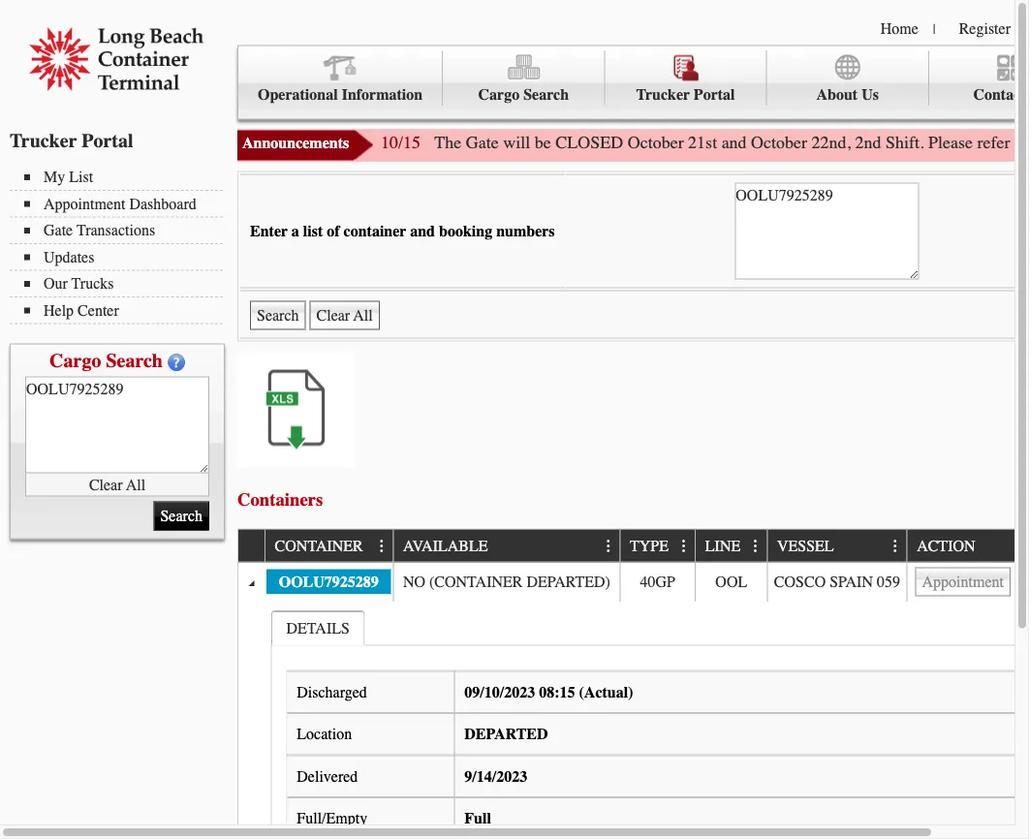 Task type: locate. For each thing, give the bounding box(es) containing it.
october left "22nd,"
[[751, 133, 807, 153]]

0 horizontal spatial october
[[628, 133, 684, 153]]

None submit
[[250, 301, 306, 330], [154, 501, 209, 531], [250, 301, 306, 330], [154, 501, 209, 531]]

available column header
[[393, 529, 620, 562]]

the
[[434, 133, 461, 153]]

booking
[[439, 222, 492, 240]]

menu bar
[[237, 45, 1029, 120], [10, 166, 233, 324]]

None button
[[310, 301, 380, 330], [915, 567, 1011, 596], [310, 301, 380, 330], [915, 567, 1011, 596]]

0 horizontal spatial cargo
[[49, 349, 101, 372]]

transactions
[[77, 221, 155, 239]]

1 horizontal spatial cargo
[[478, 86, 520, 104]]

portal inside trucker portal link
[[694, 86, 735, 104]]

row up 40gp
[[238, 529, 1029, 562]]

gate transactions link
[[24, 221, 223, 239]]

enter
[[250, 222, 288, 240]]

menu bar containing operational information
[[237, 45, 1029, 120]]

0 horizontal spatial search
[[106, 349, 163, 372]]

22nd,
[[812, 133, 851, 153]]

0 horizontal spatial trucker portal
[[10, 129, 133, 152]]

0 horizontal spatial portal
[[82, 129, 133, 152]]

cargo down help
[[49, 349, 101, 372]]

0 vertical spatial search
[[523, 86, 569, 104]]

09/10/2023 08:15 (actual)
[[464, 683, 633, 701]]

center
[[78, 301, 119, 319]]

1 horizontal spatial menu bar
[[237, 45, 1029, 120]]

portal
[[694, 86, 735, 104], [82, 129, 133, 152]]

edit column settings image up 059
[[888, 539, 903, 554]]

list
[[303, 222, 323, 240]]

tree grid containing container
[[238, 529, 1029, 839]]

(actual)
[[579, 683, 633, 701]]

059
[[877, 573, 900, 591]]

1 vertical spatial menu bar
[[10, 166, 233, 324]]

details
[[286, 619, 350, 637]]

1 vertical spatial trucker
[[10, 129, 77, 152]]

cargo search
[[478, 86, 569, 104], [49, 349, 163, 372]]

40gp cell
[[620, 562, 695, 601]]

and left booking
[[410, 222, 435, 240]]

3 edit column settings image from the left
[[676, 539, 692, 554]]

row
[[238, 529, 1029, 562], [238, 562, 1029, 601]]

vessel link
[[777, 529, 843, 561]]

0 horizontal spatial menu bar
[[10, 166, 233, 324]]

of
[[327, 222, 340, 240]]

1 vertical spatial portal
[[82, 129, 133, 152]]

1 horizontal spatial october
[[751, 133, 807, 153]]

numbers
[[496, 222, 555, 240]]

row down type
[[238, 562, 1029, 601]]

delivered
[[297, 768, 358, 785]]

about us
[[816, 86, 879, 104]]

trucker up the "21st"
[[636, 86, 690, 104]]

edit column settings image for type
[[676, 539, 692, 554]]

tree grid
[[238, 529, 1029, 839]]

Enter container numbers and/ or booking numbers.  text field
[[25, 376, 209, 473]]

dashboard
[[129, 195, 196, 213]]

0 vertical spatial menu bar
[[237, 45, 1029, 120]]

information
[[342, 86, 423, 104]]

portal up my list link
[[82, 129, 133, 152]]

0 vertical spatial cargo
[[478, 86, 520, 104]]

0 horizontal spatial trucker
[[10, 129, 77, 152]]

(container
[[429, 573, 523, 591]]

line column header
[[695, 529, 767, 562]]

edit column settings image inside available column header
[[601, 539, 616, 554]]

type link
[[630, 529, 678, 561]]

search
[[523, 86, 569, 104], [106, 349, 163, 372]]

edit column settings image inside type column header
[[676, 539, 692, 554]]

departed)
[[527, 573, 610, 591]]

trucker up my
[[10, 129, 77, 152]]

1 horizontal spatial search
[[523, 86, 569, 104]]

0 horizontal spatial cargo search
[[49, 349, 163, 372]]

edit column settings image left type
[[601, 539, 616, 554]]

and right the "21st"
[[722, 133, 747, 153]]

gate up updates
[[44, 221, 73, 239]]

october left the "21st"
[[628, 133, 684, 153]]

0 vertical spatial cargo search
[[478, 86, 569, 104]]

oolu7925289 cell
[[265, 562, 393, 601]]

gate right 'the'
[[466, 133, 499, 153]]

edit column settings image
[[374, 539, 390, 554], [601, 539, 616, 554], [676, 539, 692, 554], [888, 539, 903, 554]]

all
[[126, 476, 145, 493]]

1 vertical spatial search
[[106, 349, 163, 372]]

operational information link
[[238, 51, 443, 106]]

1 row from the top
[[238, 529, 1029, 562]]

available
[[403, 537, 488, 555]]

october
[[628, 133, 684, 153], [751, 133, 807, 153]]

trucker
[[636, 86, 690, 104], [10, 129, 77, 152]]

09/10/2023
[[464, 683, 535, 701]]

1 vertical spatial and
[[410, 222, 435, 240]]

container column header
[[265, 529, 393, 562]]

cosco
[[774, 573, 826, 591]]

about us link
[[767, 51, 929, 106]]

home
[[881, 19, 918, 37]]

portal up '10/15 the gate will be closed october 21st and october 22nd, 2nd shift. please refer to' in the top of the page
[[694, 86, 735, 104]]

trucker portal up the "21st"
[[636, 86, 735, 104]]

appointment
[[44, 195, 125, 213]]

0 horizontal spatial and
[[410, 222, 435, 240]]

refer
[[977, 133, 1010, 153]]

operational information
[[258, 86, 423, 104]]

0 vertical spatial portal
[[694, 86, 735, 104]]

1 horizontal spatial portal
[[694, 86, 735, 104]]

cargo search up "will"
[[478, 86, 569, 104]]

0 vertical spatial gate
[[466, 133, 499, 153]]

home link
[[881, 19, 918, 37]]

clear
[[89, 476, 123, 493]]

closed
[[555, 133, 623, 153]]

cargo search down 'center'
[[49, 349, 163, 372]]

0 horizontal spatial gate
[[44, 221, 73, 239]]

ool cell
[[695, 562, 767, 601]]

contact 
[[973, 86, 1029, 104]]

1 horizontal spatial and
[[722, 133, 747, 153]]

edit column settings image right container link
[[374, 539, 390, 554]]

action
[[917, 537, 975, 555]]

1 horizontal spatial trucker
[[636, 86, 690, 104]]

edit column settings image inside the vessel column header
[[888, 539, 903, 554]]

2 edit column settings image from the left
[[601, 539, 616, 554]]

trucker portal up list
[[10, 129, 133, 152]]

edit column settings image for container
[[374, 539, 390, 554]]

1 vertical spatial cargo search
[[49, 349, 163, 372]]

ool
[[715, 573, 747, 591]]

please
[[928, 133, 973, 153]]

1 horizontal spatial cargo search
[[478, 86, 569, 104]]

departed
[[464, 725, 548, 743]]

edit column settings image for vessel
[[888, 539, 903, 554]]

4 edit column settings image from the left
[[888, 539, 903, 554]]

trucker portal
[[636, 86, 735, 104], [10, 129, 133, 152]]

Enter container numbers and/ or booking numbers. Press ESC to reset input box text field
[[735, 183, 919, 280]]

full/empty
[[297, 810, 367, 828]]

1 edit column settings image from the left
[[374, 539, 390, 554]]

0 vertical spatial trucker
[[636, 86, 690, 104]]

search up the be
[[523, 86, 569, 104]]

no (container departed)
[[403, 573, 610, 591]]

contact link
[[929, 51, 1029, 106]]

row containing oolu7925289
[[238, 562, 1029, 601]]

cargo search link
[[443, 51, 605, 106]]

row group
[[238, 562, 1029, 839]]

2 row from the top
[[238, 562, 1029, 601]]

gate
[[466, 133, 499, 153], [44, 221, 73, 239]]

register
[[959, 19, 1011, 37]]

cargo up "will"
[[478, 86, 520, 104]]

10/15 the gate will be closed october 21st and october 22nd, 2nd shift. please refer to 
[[381, 133, 1029, 153]]

1 vertical spatial gate
[[44, 221, 73, 239]]

edit column settings image right type
[[676, 539, 692, 554]]

search down help center "link"
[[106, 349, 163, 372]]

1 vertical spatial trucker portal
[[10, 129, 133, 152]]

trucks
[[71, 275, 114, 293]]

tab list
[[266, 606, 1029, 839]]

and
[[722, 133, 747, 153], [410, 222, 435, 240]]

edit column settings image inside container column header
[[374, 539, 390, 554]]

discharged
[[297, 683, 367, 701]]

row containing container
[[238, 529, 1029, 562]]

line link
[[705, 529, 750, 561]]

cosco spain 059
[[774, 573, 900, 591]]

containers
[[237, 490, 323, 510]]

1 vertical spatial cargo
[[49, 349, 101, 372]]

0 vertical spatial trucker portal
[[636, 86, 735, 104]]

menu bar containing my list
[[10, 166, 233, 324]]



Task type: describe. For each thing, give the bounding box(es) containing it.
full
[[464, 810, 491, 828]]

list
[[69, 168, 93, 186]]

line
[[705, 537, 741, 555]]

oolu7925289
[[279, 573, 379, 591]]

spain
[[830, 573, 873, 591]]

clear all
[[89, 476, 145, 493]]

40gp
[[640, 573, 675, 591]]

register link
[[959, 19, 1011, 37]]

action link
[[917, 529, 985, 561]]

be
[[535, 133, 551, 153]]

1 october from the left
[[628, 133, 684, 153]]

gate inside my list appointment dashboard gate transactions updates our trucks help center
[[44, 221, 73, 239]]

21st
[[688, 133, 717, 153]]

our
[[44, 275, 68, 293]]

trucker inside trucker portal link
[[636, 86, 690, 104]]

my
[[44, 168, 65, 186]]

|
[[933, 21, 936, 37]]

to
[[1015, 133, 1028, 153]]

operational
[[258, 86, 338, 104]]

enter a list of container and booking numbers
[[250, 222, 555, 240]]

08:15
[[539, 683, 575, 701]]

appointment dashboard link
[[24, 195, 223, 213]]

2nd
[[855, 133, 881, 153]]

announcements
[[242, 134, 349, 152]]

1 horizontal spatial trucker portal
[[636, 86, 735, 104]]

no
[[403, 573, 425, 591]]

location
[[297, 725, 352, 743]]

updates
[[44, 248, 94, 266]]

edit column settings image
[[748, 539, 764, 554]]

vessel
[[777, 537, 834, 555]]

my list link
[[24, 168, 223, 186]]

row group containing oolu7925289
[[238, 562, 1029, 839]]

clear all button
[[25, 473, 209, 497]]

help center link
[[24, 301, 223, 319]]

about
[[816, 86, 858, 104]]

a
[[291, 222, 299, 240]]

contact
[[973, 86, 1026, 104]]

0 vertical spatial and
[[722, 133, 747, 153]]

container
[[344, 222, 406, 240]]

tab list containing details
[[266, 606, 1029, 839]]

container link
[[275, 529, 372, 561]]

vessel column header
[[767, 529, 907, 562]]

2 october from the left
[[751, 133, 807, 153]]

details tab
[[271, 611, 365, 646]]

container
[[275, 537, 363, 555]]

available link
[[403, 529, 497, 561]]

no (container departed) cell
[[393, 562, 620, 601]]

help
[[44, 301, 74, 319]]

updates link
[[24, 248, 223, 266]]

my list appointment dashboard gate transactions updates our trucks help center
[[44, 168, 196, 319]]

edit column settings image for available
[[601, 539, 616, 554]]

1 horizontal spatial gate
[[466, 133, 499, 153]]

will
[[503, 133, 530, 153]]

shift.
[[886, 133, 924, 153]]

us
[[862, 86, 879, 104]]

type
[[630, 537, 669, 555]]

our trucks link
[[24, 275, 223, 293]]

type column header
[[620, 529, 695, 562]]

9/14/2023
[[464, 767, 527, 785]]

10/15
[[381, 133, 421, 153]]

cosco spain 059 cell
[[767, 562, 907, 601]]

trucker portal link
[[605, 51, 767, 106]]



Task type: vqa. For each thing, say whether or not it's contained in the screenshot.
Policy
no



